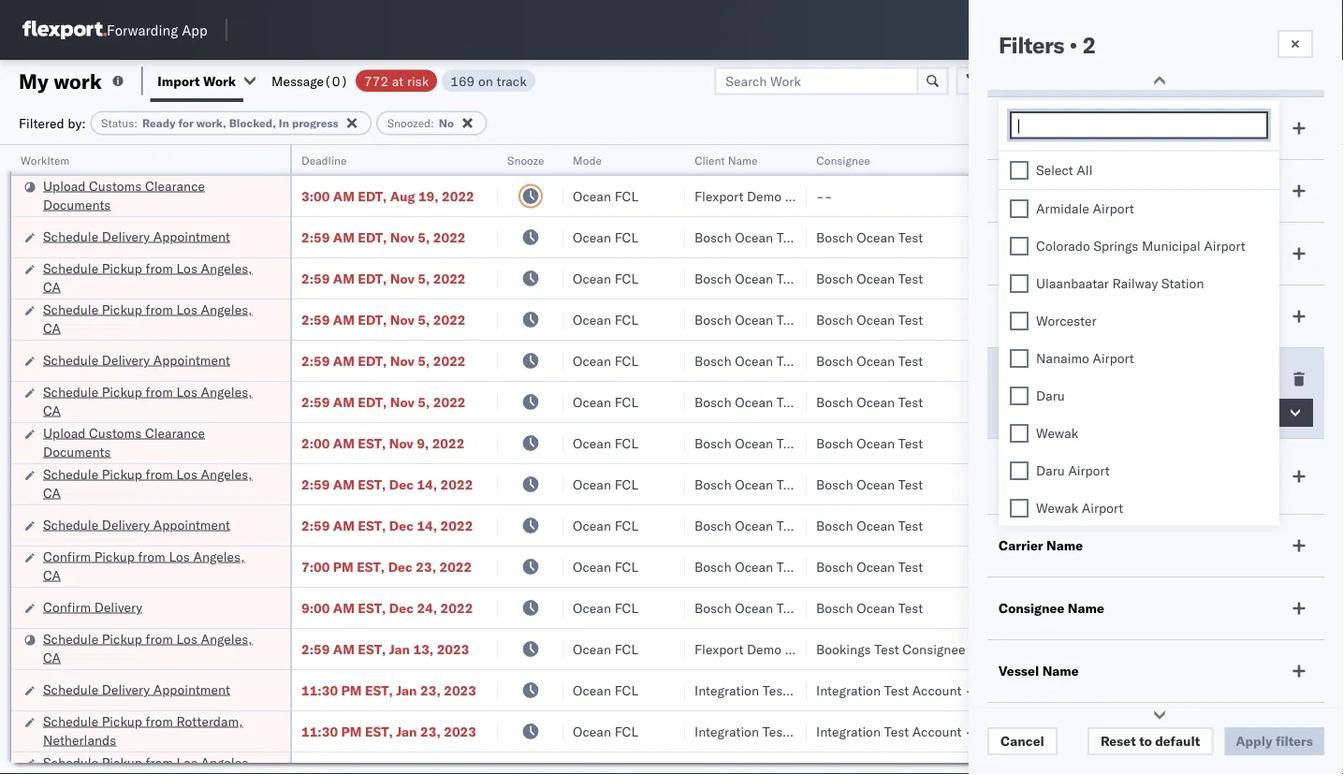Task type: locate. For each thing, give the bounding box(es) containing it.
0 vertical spatial jan
[[389, 641, 410, 657]]

est, for confirm pickup from los angeles, ca link
[[357, 558, 385, 575]]

karl for schedule pickup from rotterdam, netherlands
[[977, 723, 1001, 740]]

0 vertical spatial gvcu5265864
[[1153, 682, 1246, 698]]

los for third schedule pickup from los angeles, ca button from the bottom
[[176, 466, 197, 482]]

edt, for 4th schedule pickup from los angeles, ca link from the bottom
[[358, 394, 387, 410]]

1 vertical spatial 11:30 pm est, jan 23, 2023
[[301, 723, 477, 740]]

1846748 for fifth schedule pickup from los angeles, ca link from the bottom
[[1074, 311, 1131, 328]]

am for 5th schedule pickup from los angeles, ca link from the top of the page
[[333, 641, 355, 657]]

3 abcdefg7 from the top
[[1275, 558, 1344, 575]]

1 schedule delivery appointment link from the top
[[43, 227, 230, 246]]

ocean
[[573, 188, 611, 204], [573, 229, 611, 245], [735, 229, 774, 245], [857, 229, 895, 245], [573, 270, 611, 286], [735, 270, 774, 286], [857, 270, 895, 286], [573, 311, 611, 328], [735, 311, 774, 328], [857, 311, 895, 328], [573, 353, 611, 369], [735, 353, 774, 369], [857, 353, 895, 369], [573, 394, 611, 410], [735, 394, 774, 410], [857, 394, 895, 410], [573, 435, 611, 451], [735, 435, 774, 451], [857, 435, 895, 451], [573, 476, 611, 492], [735, 476, 774, 492], [857, 476, 895, 492], [573, 517, 611, 534], [735, 517, 774, 534], [857, 517, 895, 534], [573, 558, 611, 575], [735, 558, 774, 575], [857, 558, 895, 575], [573, 600, 611, 616], [735, 600, 774, 616], [857, 600, 895, 616], [573, 641, 611, 657], [573, 682, 611, 698], [573, 723, 611, 740]]

karl
[[977, 682, 1001, 698], [977, 723, 1001, 740]]

1846748 for ceau7522281, hlxu6269489 "schedule delivery appointment" link
[[1074, 229, 1131, 245]]

1 vertical spatial 11:30
[[301, 723, 338, 740]]

flex-1889466
[[1034, 476, 1131, 492], [1034, 517, 1131, 534], [1034, 558, 1131, 575], [1034, 600, 1131, 616]]

by:
[[68, 115, 86, 131]]

1 vertical spatial customs
[[89, 425, 142, 441]]

0 vertical spatial integration
[[816, 682, 881, 698]]

schedule for 4th schedule pickup from los angeles, ca button from the bottom of the page
[[43, 383, 98, 400]]

1 vertical spatial demo
[[747, 641, 782, 657]]

4 flex- from the top
[[1034, 311, 1074, 328]]

on
[[478, 73, 493, 89]]

2 demo from the top
[[747, 641, 782, 657]]

1 vertical spatial integration test account - karl lagerfeld
[[816, 723, 1060, 740]]

1 account from the top
[[913, 682, 962, 698]]

1 vertical spatial uetu5238478
[[1254, 517, 1344, 533]]

delivery for gvcu5265864
[[102, 681, 150, 698]]

None text field
[[1017, 118, 1267, 134]]

mbl/mawb n button
[[1266, 149, 1344, 168]]

consignee
[[816, 153, 870, 167], [785, 188, 848, 204], [999, 600, 1065, 617], [785, 641, 848, 657], [903, 641, 966, 657]]

0 vertical spatial client name
[[695, 153, 758, 167]]

4 schedule pickup from los angeles, ca from the top
[[43, 466, 252, 501]]

169
[[451, 73, 475, 89]]

0 vertical spatial 11:30
[[301, 682, 338, 698]]

2 schedule delivery appointment button from the top
[[43, 351, 230, 371]]

0 horizontal spatial client name
[[695, 153, 758, 167]]

1 vertical spatial lhuu7894563,
[[1153, 517, 1250, 533]]

2:59 am edt, nov 5, 2022
[[301, 229, 466, 245], [301, 270, 466, 286], [301, 311, 466, 328], [301, 353, 466, 369], [301, 394, 466, 410]]

2:59 am edt, nov 5, 2022 for sixth schedule pickup from los angeles, ca link from the bottom
[[301, 270, 466, 286]]

1 vertical spatial upload customs clearance documents
[[43, 425, 205, 460]]

2 14, from the top
[[417, 517, 437, 534]]

confirm down confirm pickup from los angeles, ca
[[43, 599, 91, 615]]

pm for los
[[333, 558, 354, 575]]

4 schedule delivery appointment button from the top
[[43, 680, 230, 701]]

port down "ulaanbaatar"
[[1045, 308, 1072, 324]]

flex-1889466 down wewak airport on the bottom of the page
[[1034, 517, 1131, 534]]

12 fcl from the top
[[615, 641, 639, 657]]

name inside button
[[728, 153, 758, 167]]

forwarding app link
[[22, 21, 208, 39]]

flex-2130387 down flex-1893174
[[1034, 682, 1131, 698]]

0 vertical spatial uetu5238478
[[1254, 476, 1344, 492]]

flex-1846748 down armidale airport
[[1034, 229, 1131, 245]]

0 vertical spatial documents
[[43, 196, 111, 213]]

4 am from the top
[[333, 311, 355, 328]]

0 vertical spatial upload
[[43, 177, 86, 194]]

caiu7969337
[[1153, 187, 1241, 204]]

pickup inside schedule pickup from rotterdam, netherlands
[[102, 713, 142, 729]]

upload customs clearance documents for 3:00 am edt, aug 19, 2022
[[43, 177, 205, 213]]

confirm inside confirm pickup from los angeles, ca
[[43, 548, 91, 565]]

1 vertical spatial documents
[[43, 443, 111, 460]]

integration for schedule pickup from rotterdam, netherlands
[[816, 723, 881, 740]]

0 horizontal spatial client
[[695, 153, 725, 167]]

flex-1889466 up flex-1893174
[[1034, 600, 1131, 616]]

11:30 for schedule delivery appointment
[[301, 682, 338, 698]]

test12345 for ceau7522281, hlxu6269489 "schedule delivery appointment" link
[[1275, 229, 1344, 245]]

5 am from the top
[[333, 353, 355, 369]]

2 vertical spatial uetu5238478
[[1254, 599, 1344, 616]]

2 schedule pickup from los angeles, ca link from the top
[[43, 300, 266, 338]]

from inside confirm pickup from los angeles, ca
[[138, 548, 166, 565]]

documents
[[43, 196, 111, 213], [43, 443, 111, 460]]

flex-2130387 for schedule pickup from rotterdam, netherlands
[[1034, 723, 1131, 740]]

11 ocean fcl from the top
[[573, 600, 639, 616]]

gvcu5265864 down msdu7304509
[[1153, 682, 1246, 698]]

1 vertical spatial confirm
[[43, 599, 91, 615]]

schedule pickup from los angeles, ca link
[[43, 259, 266, 296], [43, 300, 266, 338], [43, 382, 266, 420], [43, 465, 266, 502], [43, 630, 266, 667], [43, 753, 266, 774]]

flex id
[[1004, 153, 1039, 167]]

flex-1889466 up wewak airport on the bottom of the page
[[1034, 476, 1131, 492]]

0 vertical spatial clearance
[[145, 177, 205, 194]]

wewak
[[1036, 425, 1079, 441], [1036, 499, 1079, 516]]

2 gvcu5265864 from the top
[[1153, 723, 1246, 739]]

1 horizontal spatial :
[[431, 116, 434, 130]]

schedule delivery appointment button
[[43, 227, 230, 248], [43, 351, 230, 371], [43, 515, 230, 536], [43, 680, 230, 701]]

flexport. image
[[22, 21, 107, 39]]

1 vertical spatial lhuu7894563, uetu5238478
[[1153, 517, 1344, 533]]

23,
[[416, 558, 436, 575], [420, 682, 441, 698], [420, 723, 441, 740]]

0 vertical spatial demo
[[747, 188, 782, 204]]

3:00
[[301, 188, 330, 204]]

work,
[[196, 116, 226, 130]]

flex-1846748 down "ulaanbaatar"
[[1034, 311, 1131, 328]]

0 vertical spatial karl
[[977, 682, 1001, 698]]

airport down (firms
[[1082, 499, 1124, 516]]

11:30
[[301, 682, 338, 698], [301, 723, 338, 740]]

0 vertical spatial lhuu7894563,
[[1153, 476, 1250, 492]]

my work
[[19, 68, 102, 94]]

3 flex-1846748 from the top
[[1034, 311, 1131, 328]]

2 schedule pickup from los angeles, ca from the top
[[43, 301, 252, 336]]

fcl
[[615, 188, 639, 204], [615, 229, 639, 245], [615, 270, 639, 286], [615, 311, 639, 328], [615, 353, 639, 369], [615, 394, 639, 410], [615, 435, 639, 451], [615, 476, 639, 492], [615, 517, 639, 534], [615, 558, 639, 575], [615, 600, 639, 616], [615, 641, 639, 657], [615, 682, 639, 698], [615, 723, 639, 740]]

schedule for 2nd schedule pickup from los angeles, ca button from the top of the page
[[43, 301, 98, 317]]

flex-1846748 down colorado at the right of the page
[[1034, 270, 1131, 286]]

bookings
[[816, 641, 871, 657]]

list box
[[999, 151, 1280, 774]]

id
[[1028, 153, 1039, 167]]

9 am from the top
[[333, 517, 355, 534]]

1 vertical spatial clearance
[[145, 425, 205, 441]]

los for 1st schedule pickup from los angeles, ca button from the top
[[176, 260, 197, 276]]

1 edt, from the top
[[358, 188, 387, 204]]

None checkbox
[[1010, 236, 1029, 255], [1010, 311, 1029, 330], [1010, 461, 1029, 480], [1010, 499, 1029, 517], [1010, 236, 1029, 255], [1010, 311, 1029, 330], [1010, 461, 1029, 480], [1010, 499, 1029, 517]]

workitem button
[[11, 149, 272, 168]]

2 daru from the top
[[1036, 462, 1065, 478]]

flex-1889466 down carrier name
[[1034, 558, 1131, 575]]

1 vertical spatial karl
[[977, 723, 1001, 740]]

2130387 left to
[[1074, 723, 1131, 740]]

maeu9736
[[1275, 641, 1344, 657]]

0 vertical spatial 23,
[[416, 558, 436, 575]]

11 am from the top
[[333, 641, 355, 657]]

2 vertical spatial lhuu7894563, uetu5238478
[[1153, 599, 1344, 616]]

1 vertical spatial account
[[913, 723, 962, 740]]

3 schedule delivery appointment from the top
[[43, 516, 230, 533]]

airport up wewak airport on the bottom of the page
[[1069, 462, 1110, 478]]

0 vertical spatial 11:30 pm est, jan 23, 2023
[[301, 682, 477, 698]]

confirm pickup from los angeles, ca
[[43, 548, 245, 583]]

2 vertical spatial 23,
[[420, 723, 441, 740]]

schedule for third schedule pickup from los angeles, ca button from the bottom
[[43, 466, 98, 482]]

4 schedule from the top
[[43, 352, 98, 368]]

1 vertical spatial 2023
[[444, 682, 477, 698]]

0 vertical spatial upload customs clearance documents button
[[43, 176, 266, 216]]

select all
[[1036, 162, 1093, 178]]

Search Work text field
[[715, 67, 919, 95]]

5 ocean fcl from the top
[[573, 353, 639, 369]]

2 vertical spatial pm
[[341, 723, 362, 740]]

station
[[1162, 275, 1204, 291]]

gvcu5265864 right to
[[1153, 723, 1246, 739]]

angeles, inside confirm pickup from los angeles, ca
[[193, 548, 245, 565]]

port up "ulaanbaatar"
[[1066, 245, 1093, 262]]

772 at risk
[[364, 73, 429, 89]]

1 vertical spatial daru
[[1036, 462, 1065, 478]]

1 uetu5238478 from the top
[[1254, 476, 1344, 492]]

1 vertical spatial 14,
[[417, 517, 437, 534]]

2 fcl from the top
[[615, 229, 639, 245]]

airport right nanaimo
[[1093, 350, 1134, 366]]

flex-1846748 up (firms
[[1034, 435, 1131, 451]]

0 vertical spatial daru
[[1036, 387, 1065, 404]]

am for 2:00 am est, nov 9, 2022's upload customs clearance documents 'link'
[[333, 435, 355, 451]]

1 test12345 from the top
[[1275, 229, 1344, 245]]

None checkbox
[[1010, 161, 1029, 179], [1010, 199, 1029, 218], [1010, 274, 1029, 293], [1010, 349, 1029, 367], [1010, 386, 1029, 405], [1010, 424, 1029, 442], [1010, 161, 1029, 179], [1010, 199, 1029, 218], [1010, 274, 1029, 293], [1010, 349, 1029, 367], [1010, 386, 1029, 405], [1010, 424, 1029, 442]]

2 customs from the top
[[89, 425, 142, 441]]

0 vertical spatial confirm
[[43, 548, 91, 565]]

los inside confirm pickup from los angeles, ca
[[169, 548, 190, 565]]

1 vertical spatial lagerfeld
[[1004, 723, 1060, 740]]

1846748 down armidale airport
[[1074, 229, 1131, 245]]

3 2:59 am edt, nov 5, 2022 from the top
[[301, 311, 466, 328]]

2023 for rotterdam,
[[444, 723, 477, 740]]

0 horizontal spatial :
[[134, 116, 138, 130]]

1 vertical spatial jan
[[396, 682, 417, 698]]

1 vertical spatial flexport demo consignee
[[695, 641, 848, 657]]

flex-1846748 down nanaimo airport
[[1034, 394, 1131, 410]]

4 1889466 from the top
[[1074, 600, 1131, 616]]

2:59 am est, dec 14, 2022
[[301, 476, 473, 492], [301, 517, 473, 534]]

edt, for upload customs clearance documents 'link' related to 3:00 am edt, aug 19, 2022
[[358, 188, 387, 204]]

1 appointment from the top
[[153, 228, 230, 244]]

list box containing select all
[[999, 151, 1280, 774]]

2 vertical spatial 2023
[[444, 723, 477, 740]]

departure
[[999, 245, 1063, 262]]

nanaimo
[[1036, 350, 1090, 366]]

0 vertical spatial integration test account - karl lagerfeld
[[816, 682, 1060, 698]]

1 upload customs clearance documents from the top
[[43, 177, 205, 213]]

14, for schedule pickup from los angeles, ca
[[417, 476, 437, 492]]

1 vertical spatial port
[[1045, 308, 1072, 324]]

1846748 down ulaanbaatar railway station
[[1074, 311, 1131, 328]]

am for ceau7522281, hlxu6269489 "schedule delivery appointment" link
[[333, 229, 355, 245]]

consignee name
[[999, 600, 1105, 617]]

resize handle column header
[[268, 145, 290, 774], [476, 145, 498, 774], [541, 145, 564, 774], [663, 145, 685, 774], [785, 145, 807, 774], [972, 145, 994, 774], [1122, 145, 1144, 774], [1243, 145, 1266, 774], [1310, 145, 1332, 774]]

colorado
[[1036, 237, 1091, 254]]

flex-
[[1034, 188, 1074, 204], [1034, 229, 1074, 245], [1034, 270, 1074, 286], [1034, 311, 1074, 328], [1034, 353, 1074, 369], [1034, 394, 1074, 410], [1034, 435, 1074, 451], [1034, 476, 1074, 492], [1034, 517, 1074, 534], [1034, 558, 1074, 575], [1034, 600, 1074, 616], [1034, 641, 1074, 657], [1034, 682, 1074, 698], [1034, 723, 1074, 740]]

demo down client name button
[[747, 188, 782, 204]]

3 lhuu7894563, uetu5238478 from the top
[[1153, 599, 1344, 616]]

: for status
[[134, 116, 138, 130]]

1 integration test account - karl lagerfeld from the top
[[816, 682, 1060, 698]]

dec up 9:00 am est, dec 24, 2022
[[388, 558, 413, 575]]

2 vertical spatial lhuu7894563,
[[1153, 599, 1250, 616]]

pickup for fifth schedule pickup from los angeles, ca link from the bottom
[[102, 301, 142, 317]]

customs
[[89, 177, 142, 194], [89, 425, 142, 441]]

all
[[1077, 162, 1093, 178]]

1 vertical spatial maeu9408
[[1275, 723, 1344, 740]]

edt, for 3rd "schedule delivery appointment" link from the bottom of the page
[[358, 353, 387, 369]]

6 schedule pickup from los angeles, ca from the top
[[43, 754, 252, 774]]

6 schedule from the top
[[43, 466, 98, 482]]

schedule delivery appointment link for ceau7522281, hlxu6269489
[[43, 227, 230, 246]]

2 flex- from the top
[[1034, 229, 1074, 245]]

am for upload customs clearance documents 'link' related to 3:00 am edt, aug 19, 2022
[[333, 188, 355, 204]]

account down bookings test consignee
[[913, 682, 962, 698]]

0 vertical spatial pm
[[333, 558, 354, 575]]

dec
[[389, 476, 414, 492], [389, 517, 414, 534], [388, 558, 413, 575], [389, 600, 414, 616]]

1846748 down worcester
[[1074, 353, 1131, 369]]

: left ready
[[134, 116, 138, 130]]

abcdefg7 for confirm pickup from los angeles, ca
[[1275, 558, 1344, 575]]

mode right snooze
[[573, 153, 602, 167]]

0 vertical spatial lhuu7894563, uetu5238478
[[1153, 476, 1344, 492]]

2:59
[[301, 229, 330, 245], [301, 270, 330, 286], [301, 311, 330, 328], [301, 353, 330, 369], [301, 394, 330, 410], [301, 476, 330, 492], [301, 517, 330, 534], [301, 641, 330, 657]]

Search Shipments (/) text field
[[985, 16, 1166, 44]]

flex-2130387 button
[[1004, 677, 1135, 704], [1004, 677, 1135, 704], [1004, 719, 1135, 745], [1004, 719, 1135, 745]]

1 11:30 from the top
[[301, 682, 338, 698]]

msdu7304509
[[1153, 640, 1249, 657]]

0 vertical spatial client
[[695, 153, 725, 167]]

confirm up confirm delivery
[[43, 548, 91, 565]]

wewak down terminal (firms code) in the right bottom of the page
[[1036, 499, 1079, 516]]

pickup for confirm pickup from los angeles, ca link
[[94, 548, 135, 565]]

1846748 down nanaimo airport
[[1074, 394, 1131, 410]]

to
[[1140, 733, 1152, 749]]

gvcu5265864
[[1153, 682, 1246, 698], [1153, 723, 1246, 739]]

account for schedule delivery appointment
[[913, 682, 962, 698]]

1 vertical spatial upload
[[43, 425, 86, 441]]

8 flex- from the top
[[1034, 476, 1074, 492]]

2 upload customs clearance documents from the top
[[43, 425, 205, 460]]

est, for third schedule pickup from los angeles, ca link from the bottom
[[358, 476, 386, 492]]

1 upload customs clearance documents button from the top
[[43, 176, 266, 216]]

12 flex- from the top
[[1034, 641, 1074, 657]]

delivery for lhuu7894563, uetu5238478
[[102, 516, 150, 533]]

upload for 2:00 am est, nov 9, 2022
[[43, 425, 86, 441]]

2 wewak from the top
[[1036, 499, 1079, 516]]

reset
[[1101, 733, 1136, 749]]

schedule delivery appointment for ceau7522281, hlxu6269489
[[43, 228, 230, 244]]

demo left bookings
[[747, 641, 782, 657]]

2022 for ceau7522281, hlxu6269489 "schedule delivery appointment" link
[[433, 229, 466, 245]]

1 lhuu7894563, uetu5238478 from the top
[[1153, 476, 1344, 492]]

0 vertical spatial flexport
[[695, 188, 744, 204]]

0 vertical spatial 2023
[[437, 641, 469, 657]]

2 vertical spatial jan
[[396, 723, 417, 740]]

14, down 9,
[[417, 476, 437, 492]]

1 horizontal spatial mode
[[999, 120, 1034, 136]]

schedule inside schedule pickup from rotterdam, netherlands
[[43, 713, 98, 729]]

upload customs clearance documents link for 3:00 am edt, aug 19, 2022
[[43, 176, 266, 214]]

0 vertical spatial flex-2130387
[[1034, 682, 1131, 698]]

14, up 7:00 pm est, dec 23, 2022
[[417, 517, 437, 534]]

delivery for ceau7522281, hlxu6269489
[[102, 228, 150, 244]]

wewak up daru airport
[[1036, 425, 1079, 441]]

edt, for ceau7522281, hlxu6269489 "schedule delivery appointment" link
[[358, 229, 387, 245]]

ulaanbaatar railway station
[[1036, 275, 1204, 291]]

: left no at top left
[[431, 116, 434, 130]]

est, for gvcu5265864 "schedule delivery appointment" link
[[365, 682, 393, 698]]

7:00 pm est, dec 23, 2022
[[301, 558, 472, 575]]

jan
[[389, 641, 410, 657], [396, 682, 417, 698], [396, 723, 417, 740]]

flex id button
[[994, 149, 1125, 168]]

1 documents from the top
[[43, 196, 111, 213]]

2 documents from the top
[[43, 443, 111, 460]]

los for confirm pickup from los angeles, ca button
[[169, 548, 190, 565]]

integration
[[816, 682, 881, 698], [816, 723, 881, 740]]

port for departure port
[[1066, 245, 1093, 262]]

1 5, from the top
[[418, 229, 430, 245]]

1 vertical spatial flex-2130387
[[1034, 723, 1131, 740]]

6 2:59 from the top
[[301, 476, 330, 492]]

account left cancel
[[913, 723, 962, 740]]

1 flexport from the top
[[695, 188, 744, 204]]

pickup for 4th schedule pickup from los angeles, ca link from the bottom
[[102, 383, 142, 400]]

schedule for third schedule delivery appointment button from the bottom
[[43, 352, 98, 368]]

code)
[[999, 475, 1044, 491]]

3 ceau7522281, hlxu6269489 from the top
[[1153, 311, 1344, 327]]

2 2130387 from the top
[[1074, 723, 1131, 740]]

5 edt, from the top
[[358, 353, 387, 369]]

0 vertical spatial flexport demo consignee
[[695, 188, 848, 204]]

mbl/mawb n
[[1275, 153, 1344, 167]]

5 1846748 from the top
[[1074, 394, 1131, 410]]

0 vertical spatial port
[[1066, 245, 1093, 262]]

6 schedule pickup from los angeles, ca button from the top
[[43, 753, 266, 774]]

1 schedule from the top
[[43, 228, 98, 244]]

cancel button
[[988, 727, 1058, 756]]

1846748 up (firms
[[1074, 435, 1131, 451]]

1 vertical spatial wewak
[[1036, 499, 1079, 516]]

2022 for upload customs clearance documents 'link' related to 3:00 am edt, aug 19, 2022
[[442, 188, 474, 204]]

13,
[[413, 641, 434, 657]]

0 vertical spatial upload customs clearance documents link
[[43, 176, 266, 214]]

1 vertical spatial integration
[[816, 723, 881, 740]]

schedule for schedule delivery appointment button for ceau7522281, hlxu6269489
[[43, 228, 98, 244]]

: for snoozed
[[431, 116, 434, 130]]

from inside schedule pickup from rotterdam, netherlands
[[146, 713, 173, 729]]

maeu9408
[[1275, 682, 1344, 698], [1275, 723, 1344, 740]]

2022
[[442, 188, 474, 204], [433, 229, 466, 245], [433, 270, 466, 286], [433, 311, 466, 328], [433, 353, 466, 369], [433, 394, 466, 410], [432, 435, 465, 451], [441, 476, 473, 492], [441, 517, 473, 534], [440, 558, 472, 575], [441, 600, 473, 616]]

documents for 2:00
[[43, 443, 111, 460]]

account
[[913, 682, 962, 698], [913, 723, 962, 740]]

0 vertical spatial wewak
[[1036, 425, 1079, 441]]

0 vertical spatial 2:59 am est, dec 14, 2022
[[301, 476, 473, 492]]

est, for 5th schedule pickup from los angeles, ca link from the top of the page
[[358, 641, 386, 657]]

am for fifth schedule pickup from los angeles, ca link from the bottom
[[333, 311, 355, 328]]

2 schedule delivery appointment from the top
[[43, 352, 230, 368]]

2:00 am est, nov 9, 2022
[[301, 435, 465, 451]]

11:30 for schedule pickup from rotterdam, netherlands
[[301, 723, 338, 740]]

7 am from the top
[[333, 435, 355, 451]]

clearance
[[145, 177, 205, 194], [145, 425, 205, 441]]

appointment for lhuu7894563, uetu5238478
[[153, 516, 230, 533]]

2:59 am est, dec 14, 2022 down 2:00 am est, nov 9, 2022
[[301, 476, 473, 492]]

los for 1st schedule pickup from los angeles, ca button from the bottom of the page
[[176, 754, 197, 771]]

flex-2130387 left to
[[1034, 723, 1131, 740]]

airport for armidale airport
[[1093, 200, 1135, 216]]

1 vertical spatial mode
[[573, 153, 602, 167]]

0 vertical spatial 14,
[[417, 476, 437, 492]]

2:59 am edt, nov 5, 2022 for 3rd "schedule delivery appointment" link from the bottom of the page
[[301, 353, 466, 369]]

select
[[1036, 162, 1074, 178]]

1 vertical spatial upload customs clearance documents button
[[43, 424, 266, 463]]

1846748 down springs
[[1074, 270, 1131, 286]]

flex-2130387 for schedule delivery appointment
[[1034, 682, 1131, 698]]

1 vertical spatial 2130387
[[1074, 723, 1131, 740]]

4 resize handle column header from the left
[[663, 145, 685, 774]]

1 vertical spatial gvcu5265864
[[1153, 723, 1246, 739]]

flex-1660288 button
[[1004, 183, 1135, 209], [1004, 183, 1135, 209]]

14,
[[417, 476, 437, 492], [417, 517, 437, 534]]

pickup for 5th schedule pickup from los angeles, ca link from the top of the page
[[102, 631, 142, 647]]

resize handle column header for container numbers
[[1243, 145, 1266, 774]]

1 confirm from the top
[[43, 548, 91, 565]]

1 horizontal spatial client
[[999, 183, 1037, 199]]

wewak for wewak airport
[[1036, 499, 1079, 516]]

ready
[[142, 116, 176, 130]]

0 vertical spatial customs
[[89, 177, 142, 194]]

0 vertical spatial maeu9408
[[1275, 682, 1344, 698]]

dec up 7:00 pm est, dec 23, 2022
[[389, 517, 414, 534]]

port down nanaimo
[[1033, 371, 1060, 387]]

1 vertical spatial 2:59 am est, dec 14, 2022
[[301, 517, 473, 534]]

2 schedule from the top
[[43, 260, 98, 276]]

dec down 2:00 am est, nov 9, 2022
[[389, 476, 414, 492]]

flexport for bookings test consignee
[[695, 641, 744, 657]]

schedule delivery appointment link
[[43, 227, 230, 246], [43, 351, 230, 369], [43, 515, 230, 534], [43, 680, 230, 699]]

2 test12345 from the top
[[1275, 270, 1344, 286]]

1 flex-1889466 from the top
[[1034, 476, 1131, 492]]

0 vertical spatial upload customs clearance documents
[[43, 177, 205, 213]]

integration test account - karl lagerfeld for schedule pickup from rotterdam, netherlands
[[816, 723, 1060, 740]]

6 ocean fcl from the top
[[573, 394, 639, 410]]

0 vertical spatial lagerfeld
[[1004, 682, 1060, 698]]

dec for confirm pickup from los angeles, ca
[[388, 558, 413, 575]]

file
[[1025, 73, 1047, 89]]

2 2:59 am est, dec 14, 2022 from the top
[[301, 517, 473, 534]]

1 vertical spatial flexport
[[695, 641, 744, 657]]

mode up flex
[[999, 120, 1034, 136]]

1 upload from the top
[[43, 177, 86, 194]]

final port
[[999, 371, 1060, 387]]

4 ceau7522281, from the top
[[1153, 352, 1250, 368]]

0 vertical spatial 2130387
[[1074, 682, 1131, 698]]

ocean fcl
[[573, 188, 639, 204], [573, 229, 639, 245], [573, 270, 639, 286], [573, 311, 639, 328], [573, 353, 639, 369], [573, 394, 639, 410], [573, 435, 639, 451], [573, 476, 639, 492], [573, 517, 639, 534], [573, 558, 639, 575], [573, 600, 639, 616], [573, 641, 639, 657], [573, 682, 639, 698], [573, 723, 639, 740]]

terminal
[[999, 462, 1054, 478]]

container numbers
[[1153, 146, 1204, 175]]

1893174
[[1074, 641, 1131, 657]]

1 horizontal spatial client name
[[999, 183, 1076, 199]]

am for 3rd "schedule delivery appointment" link from the bottom of the page
[[333, 353, 355, 369]]

schedule pickup from los angeles, ca button
[[43, 259, 266, 298], [43, 300, 266, 339], [43, 382, 266, 422], [43, 465, 266, 504], [43, 630, 266, 669], [43, 753, 266, 774]]

2130387 down 1893174
[[1074, 682, 1131, 698]]

10 fcl from the top
[[615, 558, 639, 575]]

0 horizontal spatial mode
[[573, 153, 602, 167]]

2 vertical spatial port
[[1033, 371, 1060, 387]]

2 karl from the top
[[977, 723, 1001, 740]]

client inside button
[[695, 153, 725, 167]]

6 test12345 from the top
[[1275, 435, 1344, 451]]

flex-1660288
[[1034, 188, 1131, 204]]

port for final port
[[1033, 371, 1060, 387]]

flex-1846748 down worcester
[[1034, 353, 1131, 369]]

•
[[1070, 31, 1078, 59]]

6 resize handle column header from the left
[[972, 145, 994, 774]]

colorado springs municipal airport
[[1036, 237, 1246, 254]]

pickup inside confirm pickup from los angeles, ca
[[94, 548, 135, 565]]

schedule pickup from rotterdam, netherlands button
[[43, 712, 266, 751]]

file exception
[[1025, 73, 1112, 89]]

1 upload customs clearance documents link from the top
[[43, 176, 266, 214]]

5 2:59 am edt, nov 5, 2022 from the top
[[301, 394, 466, 410]]

772
[[364, 73, 389, 89]]

2:59 am est, dec 14, 2022 up 7:00 pm est, dec 23, 2022
[[301, 517, 473, 534]]

edt,
[[358, 188, 387, 204], [358, 229, 387, 245], [358, 270, 387, 286], [358, 311, 387, 328], [358, 353, 387, 369], [358, 394, 387, 410]]

airport up springs
[[1093, 200, 1135, 216]]

confirm pickup from los angeles, ca link
[[43, 547, 266, 585]]

flex-1846748
[[1034, 229, 1131, 245], [1034, 270, 1131, 286], [1034, 311, 1131, 328], [1034, 353, 1131, 369], [1034, 394, 1131, 410], [1034, 435, 1131, 451]]

2:59 am est, dec 14, 2022 for schedule delivery appointment
[[301, 517, 473, 534]]

daru airport
[[1036, 462, 1110, 478]]

0 vertical spatial account
[[913, 682, 962, 698]]

1 vertical spatial upload customs clearance documents link
[[43, 424, 266, 461]]

7 resize handle column header from the left
[[1122, 145, 1144, 774]]

4 2:59 am edt, nov 5, 2022 from the top
[[301, 353, 466, 369]]

ca inside confirm pickup from los angeles, ca
[[43, 567, 61, 583]]

6 ca from the top
[[43, 649, 61, 666]]

lhuu7894563,
[[1153, 476, 1250, 492], [1153, 517, 1250, 533], [1153, 599, 1250, 616]]

8 2:59 from the top
[[301, 641, 330, 657]]



Task type: describe. For each thing, give the bounding box(es) containing it.
flex
[[1004, 153, 1025, 167]]

est, for "schedule delivery appointment" link related to lhuu7894563, uetu5238478
[[358, 517, 386, 534]]

1 vertical spatial 23,
[[420, 682, 441, 698]]

1 vertical spatial client
[[999, 183, 1037, 199]]

test12345 for fifth schedule pickup from los angeles, ca link from the bottom
[[1275, 311, 1344, 328]]

railway
[[1113, 275, 1158, 291]]

9,
[[417, 435, 429, 451]]

10 am from the top
[[333, 600, 355, 616]]

wewak for wewak
[[1036, 425, 1079, 441]]

1 schedule pickup from los angeles, ca from the top
[[43, 260, 252, 295]]

lhuu7894563, uetu5238478 for 9:00 am est, dec 24, 2022
[[1153, 599, 1344, 616]]

abcdefg7 for schedule delivery appointment
[[1275, 517, 1344, 534]]

lhuu7894563, for 9:00 am est, dec 24, 2022
[[1153, 599, 1250, 616]]

account for schedule pickup from rotterdam, netherlands
[[913, 723, 962, 740]]

client name inside button
[[695, 153, 758, 167]]

am for third schedule pickup from los angeles, ca link from the bottom
[[333, 476, 355, 492]]

24,
[[417, 600, 437, 616]]

2 5, from the top
[[418, 270, 430, 286]]

snoozed
[[387, 116, 431, 130]]

at
[[392, 73, 404, 89]]

airport for wewak airport
[[1082, 499, 1124, 516]]

12 ocean fcl from the top
[[573, 641, 639, 657]]

uetu5238478 for 9:00 am est, dec 24, 2022
[[1254, 599, 1344, 616]]

container numbers button
[[1144, 141, 1247, 175]]

mode inside button
[[573, 153, 602, 167]]

4 5, from the top
[[418, 353, 430, 369]]

23, for rotterdam,
[[420, 723, 441, 740]]

pm for rotterdam,
[[341, 723, 362, 740]]

lhuu7894563, uetu5238478 for 2:59 am est, dec 14, 2022
[[1153, 476, 1344, 492]]

11 fcl from the top
[[615, 600, 639, 616]]

schedule for 5th schedule pickup from los angeles, ca button from the top
[[43, 631, 98, 647]]

jan for rotterdam,
[[396, 723, 417, 740]]

4 2:59 from the top
[[301, 353, 330, 369]]

1 ceau7522281, from the top
[[1153, 228, 1250, 245]]

1 vertical spatial pm
[[341, 682, 362, 698]]

my
[[19, 68, 49, 94]]

2 lhuu7894563, from the top
[[1153, 517, 1250, 533]]

batch
[[1239, 73, 1276, 89]]

filtered by:
[[19, 115, 86, 131]]

test12345 for 3rd "schedule delivery appointment" link from the bottom of the page
[[1275, 353, 1344, 369]]

14 fcl from the top
[[615, 723, 639, 740]]

8 ocean fcl from the top
[[573, 476, 639, 492]]

23, for los
[[416, 558, 436, 575]]

1 vertical spatial client name
[[999, 183, 1076, 199]]

message (0)
[[272, 73, 348, 89]]

airport right municipal
[[1204, 237, 1246, 254]]

4 ocean fcl from the top
[[573, 311, 639, 328]]

3 flex-1889466 from the top
[[1034, 558, 1131, 575]]

1 schedule pickup from los angeles, ca button from the top
[[43, 259, 266, 298]]

5 ceau7522281, from the top
[[1153, 393, 1250, 410]]

7 fcl from the top
[[615, 435, 639, 451]]

jan for los
[[389, 641, 410, 657]]

terminal (firms code)
[[999, 462, 1106, 491]]

169 on track
[[451, 73, 527, 89]]

confirm delivery
[[43, 599, 142, 615]]

schedule for 1st schedule pickup from los angeles, ca button from the bottom of the page
[[43, 754, 98, 771]]

5 fcl from the top
[[615, 353, 639, 369]]

action
[[1279, 73, 1321, 89]]

risk
[[407, 73, 429, 89]]

armidale airport
[[1036, 200, 1135, 216]]

snooze
[[507, 153, 544, 167]]

1846748 for 3rd "schedule delivery appointment" link from the bottom of the page
[[1074, 353, 1131, 369]]

3 schedule pickup from los angeles, ca link from the top
[[43, 382, 266, 420]]

resize handle column header for flex id
[[1122, 145, 1144, 774]]

2 uetu5238478 from the top
[[1254, 517, 1344, 533]]

deadline
[[301, 153, 347, 167]]

customs for 3:00 am edt, aug 19, 2022
[[89, 177, 142, 194]]

resize handle column header for deadline
[[476, 145, 498, 774]]

airport for daru airport
[[1069, 462, 1110, 478]]

11:30 pm est, jan 23, 2023 for schedule pickup from rotterdam, netherlands
[[301, 723, 477, 740]]

5 flex- from the top
[[1034, 353, 1074, 369]]

filters
[[999, 31, 1065, 59]]

3 2:59 from the top
[[301, 311, 330, 328]]

(firms
[[1057, 462, 1106, 478]]

2022 for 4th schedule pickup from los angeles, ca link from the bottom
[[433, 394, 466, 410]]

am for "schedule delivery appointment" link related to lhuu7894563, uetu5238478
[[333, 517, 355, 534]]

4 schedule pickup from los angeles, ca link from the top
[[43, 465, 266, 502]]

no
[[439, 116, 454, 130]]

app
[[182, 21, 208, 39]]

2 flex-1846748 from the top
[[1034, 270, 1131, 286]]

airport for nanaimo airport
[[1093, 350, 1134, 366]]

ulaanbaatar
[[1036, 275, 1109, 291]]

integration test account - karl lagerfeld for schedule delivery appointment
[[816, 682, 1060, 698]]

test12345 for 4th schedule pickup from los angeles, ca link from the bottom
[[1275, 394, 1344, 410]]

departure port
[[999, 245, 1093, 262]]

11 flex- from the top
[[1034, 600, 1074, 616]]

lagerfeld for schedule delivery appointment
[[1004, 682, 1060, 698]]

container
[[1153, 146, 1204, 160]]

5 ceau7522281, hlxu6269489 from the top
[[1153, 393, 1344, 410]]

3 1889466 from the top
[[1074, 558, 1131, 575]]

test12345 for sixth schedule pickup from los angeles, ca link from the bottom
[[1275, 270, 1344, 286]]

resize handle column header for mode
[[663, 145, 685, 774]]

status
[[101, 116, 134, 130]]

4 flex-1846748 from the top
[[1034, 353, 1131, 369]]

2023 for los
[[437, 641, 469, 657]]

1 flex-1846748 from the top
[[1034, 229, 1131, 245]]

snoozed : no
[[387, 116, 454, 130]]

actions
[[1287, 153, 1326, 167]]

7 ca from the top
[[43, 773, 61, 774]]

13 fcl from the top
[[615, 682, 639, 698]]

2:59 am edt, nov 5, 2022 for 4th schedule pickup from los angeles, ca link from the bottom
[[301, 394, 466, 410]]

customs for 2:00 am est, nov 9, 2022
[[89, 425, 142, 441]]

13 flex- from the top
[[1034, 682, 1074, 698]]

2022 for confirm pickup from los angeles, ca link
[[440, 558, 472, 575]]

arrival
[[999, 308, 1042, 324]]

2:59 am est, jan 13, 2023
[[301, 641, 469, 657]]

flexport demo consignee for bookings
[[695, 641, 848, 657]]

5 schedule pickup from los angeles, ca link from the top
[[43, 630, 266, 667]]

client name button
[[685, 149, 788, 168]]

3 resize handle column header from the left
[[541, 145, 564, 774]]

1 1889466 from the top
[[1074, 476, 1131, 492]]

progress
[[292, 116, 339, 130]]

2 flex-1889466 from the top
[[1034, 517, 1131, 534]]

4 fcl from the top
[[615, 311, 639, 328]]

9 resize handle column header from the left
[[1310, 145, 1332, 774]]

numbers
[[1153, 161, 1200, 175]]

pickup for third schedule pickup from los angeles, ca link from the bottom
[[102, 466, 142, 482]]

2:59 am edt, nov 5, 2022 for ceau7522281, hlxu6269489 "schedule delivery appointment" link
[[301, 229, 466, 245]]

bookings test consignee
[[816, 641, 966, 657]]

for
[[178, 116, 194, 130]]

1846748 for 4th schedule pickup from los angeles, ca link from the bottom
[[1074, 394, 1131, 410]]

1 ocean fcl from the top
[[573, 188, 639, 204]]

clearance for 2:00 am est, nov 9, 2022
[[145, 425, 205, 441]]

3 schedule pickup from los angeles, ca from the top
[[43, 383, 252, 419]]

aug
[[390, 188, 415, 204]]

4 hlxu6269489 from the top
[[1253, 352, 1344, 368]]

3 flex- from the top
[[1034, 270, 1074, 286]]

pickup for sixth schedule pickup from los angeles, ca link
[[102, 754, 142, 771]]

maeu9408 for schedule delivery appointment
[[1275, 682, 1344, 698]]

2:59 am edt, nov 5, 2022 for fifth schedule pickup from los angeles, ca link from the bottom
[[301, 311, 466, 328]]

1 fcl from the top
[[615, 188, 639, 204]]

9 flex- from the top
[[1034, 517, 1074, 534]]

schedule delivery appointment button for lhuu7894563, uetu5238478
[[43, 515, 230, 536]]

los for 4th schedule pickup from los angeles, ca button from the bottom of the page
[[176, 383, 197, 400]]

9 fcl from the top
[[615, 517, 639, 534]]

4 ca from the top
[[43, 485, 61, 501]]

6 flex-1846748 from the top
[[1034, 435, 1131, 451]]

1 hlxu6269489 from the top
[[1253, 228, 1344, 245]]

cancel
[[1001, 733, 1045, 749]]

2
[[1083, 31, 1096, 59]]

5 schedule pickup from los angeles, ca button from the top
[[43, 630, 266, 669]]

rotterdam,
[[176, 713, 243, 729]]

4 ceau7522281, hlxu6269489 from the top
[[1153, 352, 1344, 368]]

9:00
[[301, 600, 330, 616]]

wewak airport
[[1036, 499, 1124, 516]]

confirm pickup from los angeles, ca button
[[43, 547, 266, 587]]

pickup for schedule pickup from rotterdam, netherlands link
[[102, 713, 142, 729]]

vessel
[[999, 663, 1039, 679]]

9 ocean fcl from the top
[[573, 517, 639, 534]]

3 fcl from the top
[[615, 270, 639, 286]]

los for 5th schedule pickup from los angeles, ca button from the top
[[176, 631, 197, 647]]

5 5, from the top
[[418, 394, 430, 410]]

daru for daru
[[1036, 387, 1065, 404]]

7 flex- from the top
[[1034, 435, 1074, 451]]

maeu9408 for schedule pickup from rotterdam, netherlands
[[1275, 723, 1344, 740]]

edt, for sixth schedule pickup from los angeles, ca link from the bottom
[[358, 270, 387, 286]]

track
[[497, 73, 527, 89]]

1846748 for sixth schedule pickup from los angeles, ca link from the bottom
[[1074, 270, 1131, 286]]

2022 for sixth schedule pickup from los angeles, ca link from the bottom
[[433, 270, 466, 286]]

confirm for confirm pickup from los angeles, ca
[[43, 548, 91, 565]]

schedule pickup from rotterdam, netherlands
[[43, 713, 243, 748]]

schedule for schedule delivery appointment button corresponding to lhuu7894563, uetu5238478
[[43, 516, 98, 533]]

consignee button
[[807, 149, 976, 168]]

10 flex- from the top
[[1034, 558, 1074, 575]]

flexport for --
[[695, 188, 744, 204]]

1 ceau7522281, hlxu6269489 from the top
[[1153, 228, 1344, 245]]

0 vertical spatial mode
[[999, 120, 1034, 136]]

mode button
[[564, 149, 667, 168]]

6 flex- from the top
[[1034, 394, 1074, 410]]

confirm delivery button
[[43, 598, 142, 618]]

2 1889466 from the top
[[1074, 517, 1131, 534]]

3 hlxu6269489 from the top
[[1253, 311, 1344, 327]]

2 appointment from the top
[[153, 352, 230, 368]]

armidale
[[1036, 200, 1090, 216]]

2 schedule pickup from los angeles, ca button from the top
[[43, 300, 266, 339]]

10 ocean fcl from the top
[[573, 558, 639, 575]]

1660288
[[1074, 188, 1131, 204]]

forwarding
[[107, 21, 178, 39]]

import work
[[158, 73, 236, 89]]

n
[[1343, 153, 1344, 167]]

carrier
[[999, 537, 1044, 554]]

filters • 2
[[999, 31, 1096, 59]]

schedule delivery appointment for lhuu7894563, uetu5238478
[[43, 516, 230, 533]]

default
[[1156, 733, 1201, 749]]

3 schedule pickup from los angeles, ca button from the top
[[43, 382, 266, 422]]

5 2:59 from the top
[[301, 394, 330, 410]]

6 schedule pickup from los angeles, ca link from the top
[[43, 753, 266, 774]]

ymluw236
[[1275, 188, 1344, 204]]

schedule delivery appointment link for lhuu7894563, uetu5238478
[[43, 515, 230, 534]]

1846748 for 2:00 am est, nov 9, 2022's upload customs clearance documents 'link'
[[1074, 435, 1131, 451]]

8 fcl from the top
[[615, 476, 639, 492]]

3 5, from the top
[[418, 311, 430, 328]]

4 abcdefg7 from the top
[[1275, 600, 1344, 616]]

demo for bookings
[[747, 641, 782, 657]]

3:00 am edt, aug 19, 2022
[[301, 188, 474, 204]]

confirm delivery link
[[43, 598, 142, 617]]

2 schedule delivery appointment link from the top
[[43, 351, 230, 369]]

3 ceau7522281, from the top
[[1153, 311, 1250, 327]]

6 hlxu6269489 from the top
[[1253, 434, 1344, 451]]

2:59 am est, dec 14, 2022 for schedule pickup from los angeles, ca
[[301, 476, 473, 492]]

work
[[54, 68, 102, 94]]

2 hlxu6269489 from the top
[[1253, 270, 1344, 286]]

5 flex-1846748 from the top
[[1034, 394, 1131, 410]]

5 schedule pickup from los angeles, ca from the top
[[43, 631, 252, 666]]

netherlands
[[43, 732, 116, 748]]

confirm for confirm delivery
[[43, 599, 91, 615]]

2022 for 3rd "schedule delivery appointment" link from the bottom of the page
[[433, 353, 466, 369]]

1 schedule pickup from los angeles, ca link from the top
[[43, 259, 266, 296]]

import work button
[[158, 73, 236, 89]]

13 ocean fcl from the top
[[573, 682, 639, 698]]

daru for daru airport
[[1036, 462, 1065, 478]]

documents for 3:00
[[43, 196, 111, 213]]

consignee inside button
[[816, 153, 870, 167]]

clearance for 3:00 am edt, aug 19, 2022
[[145, 177, 205, 194]]

mbl/mawb
[[1275, 153, 1340, 167]]

flexport demo consignee for -
[[695, 188, 848, 204]]

work
[[203, 73, 236, 89]]

gvcu5265864 for schedule delivery appointment
[[1153, 682, 1246, 698]]

reset to default
[[1101, 733, 1201, 749]]

2 2:59 from the top
[[301, 270, 330, 286]]

import
[[158, 73, 200, 89]]

7:00
[[301, 558, 330, 575]]

1 flex- from the top
[[1034, 188, 1074, 204]]

dec left 24,
[[389, 600, 414, 616]]

6 ceau7522281, hlxu6269489 from the top
[[1153, 434, 1344, 451]]

6 ceau7522281, from the top
[[1153, 434, 1250, 451]]

2 ocean fcl from the top
[[573, 229, 639, 245]]

integration for schedule delivery appointment
[[816, 682, 881, 698]]

test12345 for 2:00 am est, nov 9, 2022's upload customs clearance documents 'link'
[[1275, 435, 1344, 451]]

3 ca from the top
[[43, 402, 61, 419]]

appointment for gvcu5265864
[[153, 681, 230, 698]]

6 fcl from the top
[[615, 394, 639, 410]]

resize handle column header for workitem
[[268, 145, 290, 774]]

1 ca from the top
[[43, 279, 61, 295]]

exception
[[1051, 73, 1112, 89]]

in
[[279, 116, 289, 130]]

11:30 pm est, jan 23, 2023 for schedule delivery appointment
[[301, 682, 477, 698]]



Task type: vqa. For each thing, say whether or not it's contained in the screenshot.
3rd HLXU8034992 from the top
no



